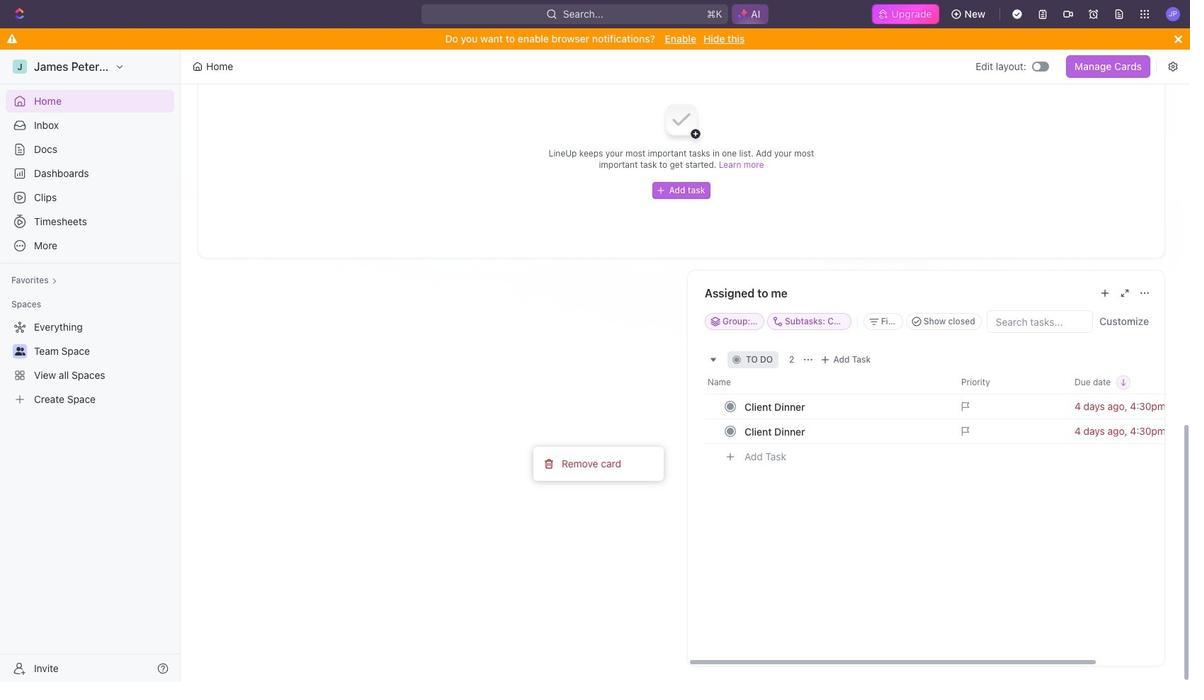 Task type: locate. For each thing, give the bounding box(es) containing it.
tree inside sidebar navigation
[[6, 316, 174, 411]]

sidebar navigation
[[0, 50, 181, 682]]

Search tasks... text field
[[987, 311, 1092, 332]]

tree
[[6, 316, 174, 411]]



Task type: vqa. For each thing, say whether or not it's contained in the screenshot.
Search tasks... text box
yes



